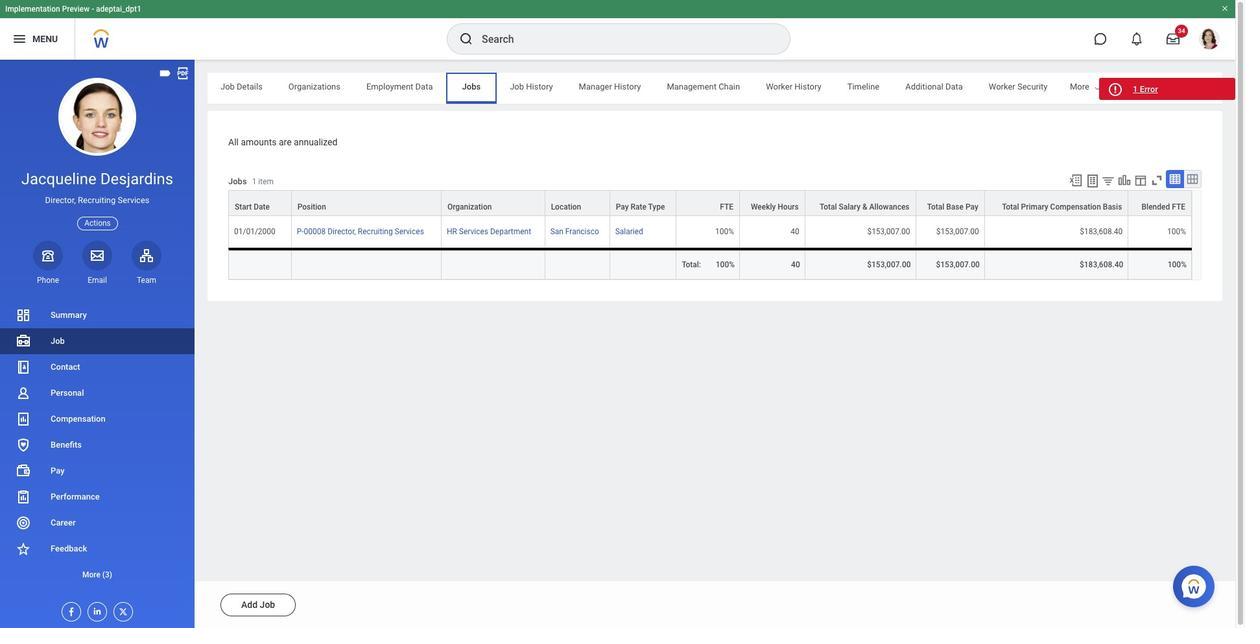 Task type: locate. For each thing, give the bounding box(es) containing it.
job details
[[221, 82, 263, 91]]

director, right 00008
[[328, 227, 356, 236]]

services right hr
[[459, 227, 489, 236]]

email button
[[82, 241, 112, 285]]

0 vertical spatial $183,608.40
[[1080, 227, 1123, 236]]

1 history from the left
[[526, 82, 553, 91]]

phone
[[37, 276, 59, 285]]

-
[[92, 5, 94, 14]]

compensation inside popup button
[[1051, 202, 1101, 211]]

cell down 01/01/2000
[[228, 248, 292, 279]]

2 worker from the left
[[989, 82, 1016, 91]]

1 vertical spatial jobs
[[228, 176, 247, 186]]

basis
[[1103, 202, 1123, 211]]

worker for worker security
[[989, 82, 1016, 91]]

jobs up start
[[228, 176, 247, 186]]

2 data from the left
[[946, 82, 963, 91]]

more (3) button
[[0, 567, 195, 583]]

jobs for jobs
[[462, 82, 481, 91]]

pay inside popup button
[[616, 202, 629, 211]]

pay for pay rate type
[[616, 202, 629, 211]]

email
[[88, 276, 107, 285]]

job inside list
[[51, 336, 65, 346]]

all
[[228, 137, 239, 147]]

worker for worker history
[[766, 82, 793, 91]]

pay left rate
[[616, 202, 629, 211]]

recruiting inside row
[[358, 227, 393, 236]]

1 horizontal spatial 1
[[1133, 84, 1138, 94]]

all amounts are annualized
[[228, 137, 338, 147]]

1 row from the top
[[228, 190, 1192, 216]]

compensation
[[1051, 202, 1101, 211], [51, 414, 106, 424]]

implementation preview -   adeptai_dpt1
[[5, 5, 141, 14]]

1 vertical spatial 40
[[792, 260, 800, 269]]

more left (3)
[[82, 570, 100, 579]]

history
[[526, 82, 553, 91], [614, 82, 641, 91], [795, 82, 822, 91], [1108, 82, 1135, 91]]

worker right "chain" at the right of the page
[[766, 82, 793, 91]]

toolbar
[[1063, 170, 1202, 190]]

1 vertical spatial more
[[82, 570, 100, 579]]

job
[[221, 82, 235, 91], [510, 82, 524, 91], [51, 336, 65, 346], [260, 599, 275, 610]]

team jacqueline desjardins element
[[132, 275, 162, 285]]

row containing start date
[[228, 190, 1192, 216]]

worker left 'security'
[[989, 82, 1016, 91]]

cell down hr services department
[[442, 248, 545, 279]]

jobs for jobs 1 item
[[228, 176, 247, 186]]

hr services department link
[[447, 227, 531, 236]]

recruiting inside navigation pane region
[[78, 195, 116, 205]]

fte right "blended"
[[1172, 202, 1186, 211]]

data right "employment" at left
[[416, 82, 433, 91]]

contract
[[1074, 82, 1106, 91]]

3 cell from the left
[[442, 248, 545, 279]]

phone image
[[39, 248, 57, 263]]

team
[[137, 276, 156, 285]]

total primary compensation basis button
[[985, 191, 1128, 215]]

0 vertical spatial compensation
[[1051, 202, 1101, 211]]

row for employment data
[[228, 216, 1192, 248]]

view worker - expand/collapse chart image
[[1118, 173, 1132, 187]]

2 horizontal spatial pay
[[966, 202, 979, 211]]

0 horizontal spatial director,
[[45, 195, 76, 205]]

more (3) button
[[0, 562, 195, 588]]

total base pay
[[928, 202, 979, 211]]

40
[[791, 227, 800, 236], [792, 260, 800, 269]]

more for more (3)
[[82, 570, 100, 579]]

item
[[258, 177, 274, 186]]

0 horizontal spatial jobs
[[228, 176, 247, 186]]

1 left item
[[252, 177, 257, 186]]

1 left error
[[1133, 84, 1138, 94]]

cell down san francisco link
[[545, 248, 610, 279]]

inbox large image
[[1167, 32, 1180, 45]]

profile logan mcneil image
[[1200, 29, 1220, 52]]

1 horizontal spatial pay
[[616, 202, 629, 211]]

view printable version (pdf) image
[[176, 66, 190, 80]]

1 total from the left
[[820, 202, 837, 211]]

personal
[[51, 388, 84, 398]]

1 data from the left
[[416, 82, 433, 91]]

organizations
[[289, 82, 341, 91]]

expand table image
[[1187, 172, 1200, 185]]

1 horizontal spatial jobs
[[462, 82, 481, 91]]

row containing 01/01/2000
[[228, 216, 1192, 248]]

weekly hours
[[751, 202, 799, 211]]

jobs down search image
[[462, 82, 481, 91]]

compensation down personal
[[51, 414, 106, 424]]

100%
[[716, 227, 734, 236], [1168, 227, 1187, 236], [716, 260, 735, 269], [1168, 260, 1187, 269]]

1 horizontal spatial worker
[[989, 82, 1016, 91]]

data for employment data
[[416, 82, 433, 91]]

view team image
[[139, 248, 154, 263]]

history for worker history
[[795, 82, 822, 91]]

0 horizontal spatial pay
[[51, 466, 65, 476]]

compensation link
[[0, 406, 195, 432]]

pay inside list
[[51, 466, 65, 476]]

san francisco link
[[551, 227, 599, 236]]

fte left weekly
[[720, 202, 734, 211]]

3 total from the left
[[1002, 202, 1020, 211]]

worker security
[[989, 82, 1048, 91]]

history for contract history
[[1108, 82, 1135, 91]]

cell
[[228, 248, 292, 279], [292, 248, 442, 279], [442, 248, 545, 279], [545, 248, 610, 279], [610, 248, 677, 279]]

more inside dropdown button
[[82, 570, 100, 579]]

2 cell from the left
[[292, 248, 442, 279]]

total salary & allowances button
[[806, 191, 916, 215]]

job for job
[[51, 336, 65, 346]]

add job button
[[221, 594, 296, 616]]

timeline
[[848, 82, 880, 91]]

services
[[118, 195, 150, 205], [395, 227, 424, 236], [459, 227, 489, 236]]

recruiting down position popup button
[[358, 227, 393, 236]]

career link
[[0, 510, 195, 536]]

more (3)
[[82, 570, 112, 579]]

add job
[[241, 599, 275, 610]]

3 row from the top
[[228, 248, 1192, 279]]

0 vertical spatial more
[[1070, 82, 1090, 91]]

0 horizontal spatial total
[[820, 202, 837, 211]]

total inside popup button
[[1002, 202, 1020, 211]]

weekly hours button
[[740, 191, 805, 215]]

more left exclamation icon
[[1070, 82, 1090, 91]]

phone button
[[33, 241, 63, 285]]

total left primary at the top of page
[[1002, 202, 1020, 211]]

services inside navigation pane region
[[118, 195, 150, 205]]

menu
[[32, 33, 58, 44]]

1 horizontal spatial compensation
[[1051, 202, 1101, 211]]

0 vertical spatial jobs
[[462, 82, 481, 91]]

3 history from the left
[[795, 82, 822, 91]]

job history
[[510, 82, 553, 91]]

1
[[1133, 84, 1138, 94], [252, 177, 257, 186]]

&
[[863, 202, 868, 211]]

cell down salaried
[[610, 248, 677, 279]]

data right additional
[[946, 82, 963, 91]]

0 horizontal spatial services
[[118, 195, 150, 205]]

personal link
[[0, 380, 195, 406]]

recruiting
[[78, 195, 116, 205], [358, 227, 393, 236]]

implementation
[[5, 5, 60, 14]]

4 cell from the left
[[545, 248, 610, 279]]

2 horizontal spatial total
[[1002, 202, 1020, 211]]

job for job details
[[221, 82, 235, 91]]

0 vertical spatial 1
[[1133, 84, 1138, 94]]

history for job history
[[526, 82, 553, 91]]

1 horizontal spatial data
[[946, 82, 963, 91]]

pay right base
[[966, 202, 979, 211]]

4 history from the left
[[1108, 82, 1135, 91]]

40 for row containing 01/01/2000
[[791, 227, 800, 236]]

pay down the "benefits"
[[51, 466, 65, 476]]

p-
[[297, 227, 304, 236]]

0 vertical spatial director,
[[45, 195, 76, 205]]

1 vertical spatial recruiting
[[358, 227, 393, 236]]

1 inside button
[[1133, 84, 1138, 94]]

1 worker from the left
[[766, 82, 793, 91]]

start
[[235, 202, 252, 211]]

0 vertical spatial recruiting
[[78, 195, 116, 205]]

0 horizontal spatial data
[[416, 82, 433, 91]]

preview
[[62, 5, 90, 14]]

jacqueline desjardins
[[21, 170, 173, 188]]

recruiting down the jacqueline desjardins
[[78, 195, 116, 205]]

1 horizontal spatial more
[[1070, 82, 1090, 91]]

blended fte
[[1142, 202, 1186, 211]]

history for manager history
[[614, 82, 641, 91]]

1 horizontal spatial director,
[[328, 227, 356, 236]]

table image
[[1169, 172, 1182, 185]]

1 cell from the left
[[228, 248, 292, 279]]

additional data
[[906, 82, 963, 91]]

history left error
[[1108, 82, 1135, 91]]

services down desjardins
[[118, 195, 150, 205]]

0 horizontal spatial recruiting
[[78, 195, 116, 205]]

1 vertical spatial compensation
[[51, 414, 106, 424]]

date
[[254, 202, 270, 211]]

tab list
[[208, 73, 1246, 104]]

1 vertical spatial $183,608.40
[[1080, 260, 1124, 269]]

40 for row containing total:
[[792, 260, 800, 269]]

contact
[[51, 362, 80, 372]]

history right manager
[[614, 82, 641, 91]]

data
[[416, 82, 433, 91], [946, 82, 963, 91]]

2 row from the top
[[228, 216, 1192, 248]]

phone jacqueline desjardins element
[[33, 275, 63, 285]]

san francisco
[[551, 227, 599, 236]]

management
[[667, 82, 717, 91]]

compensation down export to excel image on the top right of the page
[[1051, 202, 1101, 211]]

1 horizontal spatial recruiting
[[358, 227, 393, 236]]

2 history from the left
[[614, 82, 641, 91]]

work
[[1192, 82, 1211, 91]]

director, down jacqueline
[[45, 195, 76, 205]]

manager
[[579, 82, 612, 91]]

contact link
[[0, 354, 195, 380]]

history left timeline
[[795, 82, 822, 91]]

0 horizontal spatial worker
[[766, 82, 793, 91]]

total left salary
[[820, 202, 837, 211]]

history left manager
[[526, 82, 553, 91]]

total left base
[[928, 202, 945, 211]]

manager history
[[579, 82, 641, 91]]

p-00008 director, recruiting services link
[[297, 227, 424, 236]]

total inside popup button
[[928, 202, 945, 211]]

services left hr
[[395, 227, 424, 236]]

2 total from the left
[[928, 202, 945, 211]]

position button
[[292, 191, 441, 215]]

row
[[228, 190, 1192, 216], [228, 216, 1192, 248], [228, 248, 1192, 279]]

benefits
[[51, 440, 82, 450]]

worker
[[766, 82, 793, 91], [989, 82, 1016, 91]]

hr services department
[[447, 227, 531, 236]]

blended
[[1142, 202, 1171, 211]]

cell down p-00008 director, recruiting services
[[292, 248, 442, 279]]

director, inside navigation pane region
[[45, 195, 76, 205]]

0 horizontal spatial compensation
[[51, 414, 106, 424]]

1 horizontal spatial fte
[[1172, 202, 1186, 211]]

00008
[[304, 227, 326, 236]]

1 vertical spatial 1
[[252, 177, 257, 186]]

1 horizontal spatial total
[[928, 202, 945, 211]]

total inside popup button
[[820, 202, 837, 211]]

director,
[[45, 195, 76, 205], [328, 227, 356, 236]]

feedback image
[[16, 541, 31, 557]]

0 horizontal spatial 1
[[252, 177, 257, 186]]

0 horizontal spatial fte
[[720, 202, 734, 211]]

list
[[0, 302, 195, 588]]

pay
[[616, 202, 629, 211], [966, 202, 979, 211], [51, 466, 65, 476]]

0 vertical spatial 40
[[791, 227, 800, 236]]

desjardins
[[100, 170, 173, 188]]

organization
[[448, 202, 492, 211]]

0 horizontal spatial more
[[82, 570, 100, 579]]



Task type: vqa. For each thing, say whether or not it's contained in the screenshot.
row containing Total:'s $183,608.40
yes



Task type: describe. For each thing, give the bounding box(es) containing it.
additional
[[906, 82, 944, 91]]

employment data
[[367, 82, 433, 91]]

start date
[[235, 202, 270, 211]]

pay rate type button
[[610, 191, 676, 215]]

primary
[[1022, 202, 1049, 211]]

justify image
[[12, 31, 27, 47]]

summary
[[51, 310, 87, 320]]

hr
[[447, 227, 457, 236]]

amounts
[[241, 137, 277, 147]]

total base pay button
[[916, 191, 985, 215]]

summary image
[[16, 308, 31, 323]]

exclamation image
[[1111, 85, 1120, 95]]

data for additional data
[[946, 82, 963, 91]]

34 button
[[1159, 25, 1189, 53]]

job inside button
[[260, 599, 275, 610]]

list containing summary
[[0, 302, 195, 588]]

mail image
[[90, 248, 105, 263]]

contract history
[[1074, 82, 1135, 91]]

p-00008 director, recruiting services
[[297, 227, 424, 236]]

Search Workday  search field
[[482, 25, 764, 53]]

linkedin image
[[88, 603, 103, 616]]

actions
[[84, 218, 111, 227]]

are
[[279, 137, 292, 147]]

actions button
[[77, 216, 118, 230]]

fte button
[[677, 191, 740, 215]]

34
[[1178, 27, 1186, 34]]

feedback
[[51, 544, 87, 553]]

tab list containing job details
[[208, 73, 1246, 104]]

export to excel image
[[1069, 173, 1083, 187]]

annualized
[[294, 137, 338, 147]]

salary
[[839, 202, 861, 211]]

notifications large image
[[1131, 32, 1144, 45]]

personal image
[[16, 385, 31, 401]]

security
[[1018, 82, 1048, 91]]

performance link
[[0, 484, 195, 510]]

feedback link
[[0, 536, 195, 562]]

salaried
[[615, 227, 643, 236]]

type
[[648, 202, 665, 211]]

worker history
[[766, 82, 822, 91]]

career image
[[16, 515, 31, 531]]

job image
[[16, 333, 31, 349]]

01/01/2000
[[234, 227, 276, 236]]

rate
[[631, 202, 647, 211]]

1 inside jobs 1 item
[[252, 177, 257, 186]]

francisco
[[566, 227, 599, 236]]

pay image
[[16, 463, 31, 479]]

location
[[551, 202, 581, 211]]

team link
[[132, 241, 162, 285]]

weekly
[[751, 202, 776, 211]]

1 error button
[[1100, 78, 1236, 100]]

x image
[[114, 603, 128, 617]]

navigation pane region
[[0, 60, 195, 628]]

click to view/edit grid preferences image
[[1134, 173, 1148, 187]]

5 cell from the left
[[610, 248, 677, 279]]

1 error
[[1133, 84, 1159, 94]]

contact image
[[16, 359, 31, 375]]

menu banner
[[0, 0, 1236, 60]]

error
[[1140, 84, 1159, 94]]

total primary compensation basis
[[1002, 202, 1123, 211]]

add
[[241, 599, 258, 610]]

start date button
[[229, 191, 291, 215]]

pay rate type
[[616, 202, 665, 211]]

select to filter grid data image
[[1102, 174, 1116, 187]]

benefits image
[[16, 437, 31, 453]]

pay inside popup button
[[966, 202, 979, 211]]

compensation inside list
[[51, 414, 106, 424]]

row for jacqueline desjardins
[[228, 190, 1192, 216]]

flexible
[[1161, 82, 1190, 91]]

total:
[[682, 260, 701, 269]]

details
[[237, 82, 263, 91]]

1 vertical spatial director,
[[328, 227, 356, 236]]

department
[[490, 227, 531, 236]]

allowances
[[870, 202, 910, 211]]

pay link
[[0, 458, 195, 484]]

(3)
[[102, 570, 112, 579]]

jobs 1 item
[[228, 176, 274, 186]]

organization button
[[442, 191, 545, 215]]

total for total base pay
[[928, 202, 945, 211]]

1 fte from the left
[[720, 202, 734, 211]]

adeptai_dpt1
[[96, 5, 141, 14]]

row containing total:
[[228, 248, 1192, 279]]

close environment banner image
[[1222, 5, 1229, 12]]

summary link
[[0, 302, 195, 328]]

search image
[[459, 31, 474, 47]]

tag image
[[158, 66, 173, 80]]

chain
[[719, 82, 740, 91]]

location button
[[545, 191, 610, 215]]

facebook image
[[62, 603, 77, 617]]

pay for pay
[[51, 466, 65, 476]]

total for total salary & allowances
[[820, 202, 837, 211]]

base
[[947, 202, 964, 211]]

fullscreen image
[[1150, 173, 1165, 187]]

arrangem
[[1213, 82, 1246, 91]]

job for job history
[[510, 82, 524, 91]]

2 horizontal spatial services
[[459, 227, 489, 236]]

blended fte button
[[1129, 191, 1192, 215]]

1 horizontal spatial services
[[395, 227, 424, 236]]

export to worksheets image
[[1085, 173, 1101, 189]]

more for more
[[1070, 82, 1090, 91]]

benefits link
[[0, 432, 195, 458]]

jacqueline
[[21, 170, 97, 188]]

director, recruiting services
[[45, 195, 150, 205]]

employment
[[367, 82, 414, 91]]

2 fte from the left
[[1172, 202, 1186, 211]]

compensation image
[[16, 411, 31, 427]]

position
[[298, 202, 326, 211]]

total for total primary compensation basis
[[1002, 202, 1020, 211]]

job link
[[0, 328, 195, 354]]

flexible work arrangem
[[1161, 82, 1246, 91]]

performance image
[[16, 489, 31, 505]]

email jacqueline desjardins element
[[82, 275, 112, 285]]



